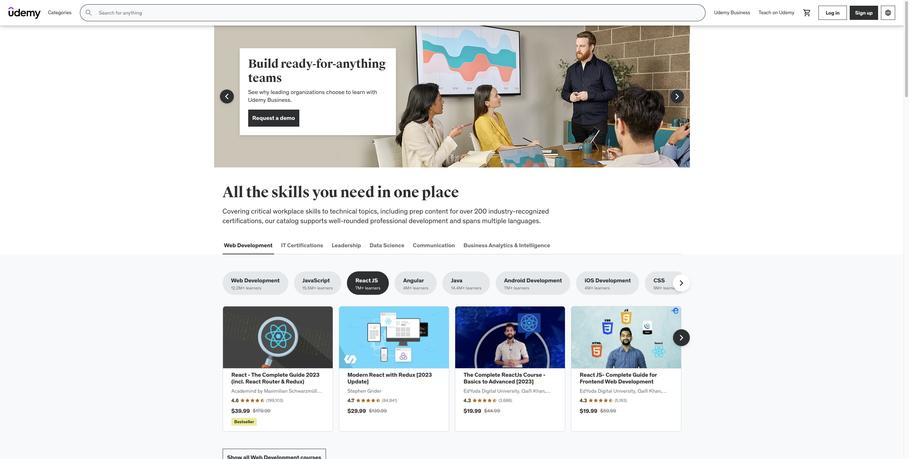 Task type: describe. For each thing, give the bounding box(es) containing it.
advanced
[[489, 378, 515, 386]]

over
[[460, 207, 473, 216]]

for inside covering critical workplace skills to technical topics, including prep content for over 200 industry-recognized certifications, our catalog supports well-rounded professional development and spans multiple languages.
[[450, 207, 458, 216]]

choose
[[326, 88, 345, 96]]

all the skills you need in one place
[[223, 184, 459, 202]]

the inside the complete reactjs course - basics to advanced [2023]
[[464, 372, 474, 379]]

our
[[265, 217, 275, 225]]

topics,
[[359, 207, 379, 216]]

update]
[[348, 378, 369, 386]]

request a demo
[[252, 114, 295, 122]]

web development button
[[223, 237, 274, 254]]

it certifications button
[[280, 237, 325, 254]]

place
[[422, 184, 459, 202]]

well-
[[329, 217, 344, 225]]

for inside react js- complete guide for frontend web development
[[650, 372, 657, 379]]

development for android development 7m+ learners
[[527, 277, 562, 284]]

udemy business
[[714, 9, 750, 16]]

ios development 4m+ learners
[[585, 277, 631, 291]]

with inside build ready-for-anything teams see why leading organizations choose to learn with udemy business.
[[367, 88, 377, 96]]

2023
[[306, 372, 320, 379]]

a
[[276, 114, 279, 122]]

android development 7m+ learners
[[504, 277, 562, 291]]

java
[[451, 277, 463, 284]]

udemy image
[[9, 7, 41, 19]]

certifications
[[287, 242, 323, 249]]

need
[[340, 184, 375, 202]]

ios
[[585, 277, 594, 284]]

complete inside the complete reactjs course - basics to advanced [2023]
[[475, 372, 501, 379]]

to inside covering critical workplace skills to technical topics, including prep content for over 200 industry-recognized certifications, our catalog supports well-rounded professional development and spans multiple languages.
[[322, 207, 328, 216]]

0 horizontal spatial in
[[377, 184, 391, 202]]

javascript 15.5m+ learners
[[303, 277, 333, 291]]

teach on udemy link
[[755, 4, 799, 21]]

workplace
[[273, 207, 304, 216]]

15.5m+
[[303, 286, 316, 291]]

learners inside android development 7m+ learners
[[514, 286, 529, 291]]

business analytics & intelligence button
[[462, 237, 552, 254]]

covering
[[223, 207, 250, 216]]

it certifications
[[281, 242, 323, 249]]

to inside build ready-for-anything teams see why leading organizations choose to learn with udemy business.
[[346, 88, 351, 96]]

to inside the complete reactjs course - basics to advanced [2023]
[[482, 378, 488, 386]]

course
[[523, 372, 542, 379]]

the complete reactjs course - basics to advanced [2023]
[[464, 372, 546, 386]]

9m+
[[654, 286, 663, 291]]

ready-
[[281, 56, 316, 71]]

- inside the complete reactjs course - basics to advanced [2023]
[[543, 372, 546, 379]]

Search for anything text field
[[97, 7, 697, 19]]

technical
[[330, 207, 357, 216]]

log in
[[826, 9, 840, 16]]

all
[[223, 184, 243, 202]]

javascript
[[303, 277, 330, 284]]

categories
[[48, 9, 72, 16]]

learn
[[352, 88, 365, 96]]

analytics
[[489, 242, 513, 249]]

communication
[[413, 242, 455, 249]]

modern react with redux [2023 update]
[[348, 372, 432, 386]]

carousel element containing react - the complete guide 2023 (incl. react router & redux)
[[223, 307, 690, 432]]

categories button
[[44, 4, 76, 21]]

sign up link
[[850, 6, 879, 20]]

learners inside web development 12.2m+ learners
[[246, 286, 261, 291]]

prep
[[410, 207, 423, 216]]

you
[[312, 184, 338, 202]]

rounded
[[344, 217, 369, 225]]

& inside react - the complete guide 2023 (incl. react router & redux)
[[281, 378, 285, 386]]

see
[[248, 88, 258, 96]]

leading
[[271, 88, 289, 96]]

on
[[773, 9, 778, 16]]

development for web development 12.2m+ learners
[[244, 277, 280, 284]]

shopping cart with 0 items image
[[803, 9, 812, 17]]

redux)
[[286, 378, 304, 386]]

guide inside react js- complete guide for frontend web development
[[633, 372, 648, 379]]

development for web development
[[237, 242, 273, 249]]

and
[[450, 217, 461, 225]]

data
[[370, 242, 382, 249]]

basics
[[464, 378, 481, 386]]

angular 4m+ learners
[[403, 277, 429, 291]]

react js- complete guide for frontend web development link
[[580, 372, 657, 386]]

react for react js 7m+ learners
[[356, 277, 371, 284]]

skills inside covering critical workplace skills to technical topics, including prep content for over 200 industry-recognized certifications, our catalog supports well-rounded professional development and spans multiple languages.
[[306, 207, 321, 216]]

js
[[372, 277, 378, 284]]

2 horizontal spatial udemy
[[779, 9, 795, 16]]

200
[[474, 207, 487, 216]]

12.2m+
[[231, 286, 245, 291]]

(incl.
[[231, 378, 244, 386]]

spans
[[463, 217, 481, 225]]

[2023]
[[516, 378, 534, 386]]

js-
[[596, 372, 605, 379]]

the
[[246, 184, 269, 202]]

sign up
[[856, 9, 873, 16]]

with inside modern react with redux [2023 update]
[[386, 372, 397, 379]]

science
[[383, 242, 404, 249]]

business inside business analytics & intelligence button
[[464, 242, 488, 249]]

it
[[281, 242, 286, 249]]



Task type: locate. For each thing, give the bounding box(es) containing it.
teams
[[248, 71, 282, 86]]

topic filters element
[[223, 272, 690, 295]]

0 vertical spatial business
[[731, 9, 750, 16]]

build ready-for-anything teams see why leading organizations choose to learn with udemy business.
[[248, 56, 386, 104]]

7m+ for android development
[[504, 286, 513, 291]]

for
[[450, 207, 458, 216], [650, 372, 657, 379]]

3 learners from the left
[[365, 286, 381, 291]]

data science
[[370, 242, 404, 249]]

development inside button
[[237, 242, 273, 249]]

learners inside "ios development 4m+ learners"
[[595, 286, 610, 291]]

next image inside topic filters element
[[676, 278, 687, 289]]

up
[[867, 9, 873, 16]]

4m+ inside "ios development 4m+ learners"
[[585, 286, 594, 291]]

1 guide from the left
[[289, 372, 305, 379]]

react - the complete guide 2023 (incl. react router & redux)
[[231, 372, 320, 386]]

request
[[252, 114, 274, 122]]

1 horizontal spatial &
[[514, 242, 518, 249]]

react js 7m+ learners
[[356, 277, 381, 291]]

[2023
[[417, 372, 432, 379]]

critical
[[251, 207, 271, 216]]

1 vertical spatial for
[[650, 372, 657, 379]]

2 vertical spatial web
[[605, 378, 617, 386]]

to left learn
[[346, 88, 351, 96]]

the complete reactjs course - basics to advanced [2023] link
[[464, 372, 546, 386]]

1 vertical spatial to
[[322, 207, 328, 216]]

next image
[[672, 91, 683, 102], [676, 278, 687, 289]]

web for web development
[[224, 242, 236, 249]]

learners
[[246, 286, 261, 291], [317, 286, 333, 291], [365, 286, 381, 291], [413, 286, 429, 291], [466, 286, 482, 291], [514, 286, 529, 291], [595, 286, 610, 291], [664, 286, 679, 291]]

angular
[[403, 277, 424, 284]]

multiple
[[482, 217, 507, 225]]

complete inside react js- complete guide for frontend web development
[[606, 372, 632, 379]]

covering critical workplace skills to technical topics, including prep content for over 200 industry-recognized certifications, our catalog supports well-rounded professional development and spans multiple languages.
[[223, 207, 549, 225]]

submit search image
[[85, 9, 93, 17]]

react left 'router'
[[231, 372, 247, 379]]

react inside react js- complete guide for frontend web development
[[580, 372, 595, 379]]

7m+ inside android development 7m+ learners
[[504, 286, 513, 291]]

7m+
[[356, 286, 364, 291], [504, 286, 513, 291]]

4m+ down angular
[[403, 286, 412, 291]]

organizations
[[291, 88, 325, 96]]

react for react - the complete guide 2023 (incl. react router & redux)
[[231, 372, 247, 379]]

recognized
[[516, 207, 549, 216]]

0 vertical spatial next image
[[672, 91, 683, 102]]

1 horizontal spatial guide
[[633, 372, 648, 379]]

2 vertical spatial to
[[482, 378, 488, 386]]

web development
[[224, 242, 273, 249]]

web for web development 12.2m+ learners
[[231, 277, 243, 284]]

web inside react js- complete guide for frontend web development
[[605, 378, 617, 386]]

with
[[367, 88, 377, 96], [386, 372, 397, 379]]

skills up supports
[[306, 207, 321, 216]]

1 horizontal spatial 4m+
[[585, 286, 594, 291]]

android
[[504, 277, 525, 284]]

1 vertical spatial next image
[[676, 278, 687, 289]]

react for react js- complete guide for frontend web development
[[580, 372, 595, 379]]

2 complete from the left
[[475, 372, 501, 379]]

previous image
[[221, 91, 233, 102]]

1 horizontal spatial the
[[464, 372, 474, 379]]

business inside udemy business link
[[731, 9, 750, 16]]

2 7m+ from the left
[[504, 286, 513, 291]]

anything
[[336, 56, 386, 71]]

1 horizontal spatial for
[[650, 372, 657, 379]]

1 horizontal spatial -
[[543, 372, 546, 379]]

1 learners from the left
[[246, 286, 261, 291]]

1 horizontal spatial business
[[731, 9, 750, 16]]

1 vertical spatial &
[[281, 378, 285, 386]]

4m+ down ios
[[585, 286, 594, 291]]

0 vertical spatial in
[[836, 9, 840, 16]]

0 horizontal spatial -
[[248, 372, 250, 379]]

1 horizontal spatial complete
[[475, 372, 501, 379]]

7m+ inside react js 7m+ learners
[[356, 286, 364, 291]]

request a demo link
[[248, 110, 299, 127]]

react - the complete guide 2023 (incl. react router & redux) link
[[231, 372, 320, 386]]

languages.
[[508, 217, 541, 225]]

the left advanced
[[464, 372, 474, 379]]

7m+ for react js
[[356, 286, 364, 291]]

business down spans
[[464, 242, 488, 249]]

development inside "ios development 4m+ learners"
[[596, 277, 631, 284]]

& inside business analytics & intelligence button
[[514, 242, 518, 249]]

teach
[[759, 9, 772, 16]]

2 guide from the left
[[633, 372, 648, 379]]

1 vertical spatial with
[[386, 372, 397, 379]]

react inside modern react with redux [2023 update]
[[369, 372, 385, 379]]

business.
[[267, 96, 292, 104]]

react left the js-
[[580, 372, 595, 379]]

log in link
[[819, 6, 847, 20]]

the inside react - the complete guide 2023 (incl. react router & redux)
[[251, 372, 261, 379]]

1 vertical spatial in
[[377, 184, 391, 202]]

sign
[[856, 9, 866, 16]]

- right course
[[543, 372, 546, 379]]

learners inside the angular 4m+ learners
[[413, 286, 429, 291]]

1 horizontal spatial 7m+
[[504, 286, 513, 291]]

4 learners from the left
[[413, 286, 429, 291]]

reactjs
[[502, 372, 522, 379]]

with right learn
[[367, 88, 377, 96]]

web down certifications,
[[224, 242, 236, 249]]

web development 12.2m+ learners
[[231, 277, 280, 291]]

router
[[262, 378, 280, 386]]

development inside android development 7m+ learners
[[527, 277, 562, 284]]

web inside web development 12.2m+ learners
[[231, 277, 243, 284]]

4m+
[[403, 286, 412, 291], [585, 286, 594, 291]]

1 - from the left
[[248, 372, 250, 379]]

0 horizontal spatial guide
[[289, 372, 305, 379]]

carousel element containing build ready-for-anything teams
[[214, 26, 690, 185]]

modern
[[348, 372, 368, 379]]

development
[[237, 242, 273, 249], [244, 277, 280, 284], [527, 277, 562, 284], [596, 277, 631, 284], [618, 378, 654, 386]]

skills
[[271, 184, 310, 202], [306, 207, 321, 216]]

to up supports
[[322, 207, 328, 216]]

2 learners from the left
[[317, 286, 333, 291]]

learners inside java 14.4m+ learners
[[466, 286, 482, 291]]

0 vertical spatial skills
[[271, 184, 310, 202]]

react js- complete guide for frontend web development
[[580, 372, 657, 386]]

0 horizontal spatial 7m+
[[356, 286, 364, 291]]

css 9m+ learners
[[654, 277, 679, 291]]

1 horizontal spatial udemy
[[714, 9, 730, 16]]

8 learners from the left
[[664, 286, 679, 291]]

react
[[356, 277, 371, 284], [231, 372, 247, 379], [369, 372, 385, 379], [580, 372, 595, 379], [245, 378, 261, 386]]

0 horizontal spatial the
[[251, 372, 261, 379]]

5 learners from the left
[[466, 286, 482, 291]]

web inside button
[[224, 242, 236, 249]]

guide
[[289, 372, 305, 379], [633, 372, 648, 379]]

1 horizontal spatial in
[[836, 9, 840, 16]]

communication button
[[412, 237, 457, 254]]

in right log
[[836, 9, 840, 16]]

0 vertical spatial for
[[450, 207, 458, 216]]

6 learners from the left
[[514, 286, 529, 291]]

react right modern on the left of page
[[369, 372, 385, 379]]

teach on udemy
[[759, 9, 795, 16]]

0 vertical spatial with
[[367, 88, 377, 96]]

development
[[409, 217, 448, 225]]

0 horizontal spatial complete
[[262, 372, 288, 379]]

certifications,
[[223, 217, 264, 225]]

1 4m+ from the left
[[403, 286, 412, 291]]

choose a language image
[[885, 9, 892, 16]]

guide inside react - the complete guide 2023 (incl. react router & redux)
[[289, 372, 305, 379]]

the
[[251, 372, 261, 379], [464, 372, 474, 379]]

java 14.4m+ learners
[[451, 277, 482, 291]]

0 horizontal spatial 4m+
[[403, 286, 412, 291]]

& right 'router'
[[281, 378, 285, 386]]

for-
[[316, 56, 336, 71]]

react left 'js'
[[356, 277, 371, 284]]

0 vertical spatial to
[[346, 88, 351, 96]]

demo
[[280, 114, 295, 122]]

1 the from the left
[[251, 372, 261, 379]]

3 complete from the left
[[606, 372, 632, 379]]

2 4m+ from the left
[[585, 286, 594, 291]]

frontend
[[580, 378, 604, 386]]

udemy inside build ready-for-anything teams see why leading organizations choose to learn with udemy business.
[[248, 96, 266, 104]]

2 horizontal spatial to
[[482, 378, 488, 386]]

one
[[394, 184, 419, 202]]

2 horizontal spatial complete
[[606, 372, 632, 379]]

- inside react - the complete guide 2023 (incl. react router & redux)
[[248, 372, 250, 379]]

learners inside react js 7m+ learners
[[365, 286, 381, 291]]

catalog
[[277, 217, 299, 225]]

1 7m+ from the left
[[356, 286, 364, 291]]

web right the js-
[[605, 378, 617, 386]]

2 the from the left
[[464, 372, 474, 379]]

carousel element
[[214, 26, 690, 185], [223, 307, 690, 432]]

1 vertical spatial business
[[464, 242, 488, 249]]

business
[[731, 9, 750, 16], [464, 242, 488, 249]]

0 horizontal spatial business
[[464, 242, 488, 249]]

development inside react js- complete guide for frontend web development
[[618, 378, 654, 386]]

professional
[[370, 217, 407, 225]]

2 - from the left
[[543, 372, 546, 379]]

1 horizontal spatial to
[[346, 88, 351, 96]]

web
[[224, 242, 236, 249], [231, 277, 243, 284], [605, 378, 617, 386]]

skills up the workplace
[[271, 184, 310, 202]]

react inside react js 7m+ learners
[[356, 277, 371, 284]]

1 horizontal spatial with
[[386, 372, 397, 379]]

0 horizontal spatial with
[[367, 88, 377, 96]]

in inside 'link'
[[836, 9, 840, 16]]

4m+ inside the angular 4m+ learners
[[403, 286, 412, 291]]

react right (incl.
[[245, 378, 261, 386]]

0 horizontal spatial udemy
[[248, 96, 266, 104]]

- right (incl.
[[248, 372, 250, 379]]

the left 'router'
[[251, 372, 261, 379]]

leadership
[[332, 242, 361, 249]]

next image
[[676, 332, 687, 344]]

complete
[[262, 372, 288, 379], [475, 372, 501, 379], [606, 372, 632, 379]]

1 complete from the left
[[262, 372, 288, 379]]

& right analytics
[[514, 242, 518, 249]]

0 horizontal spatial to
[[322, 207, 328, 216]]

why
[[259, 88, 269, 96]]

7 learners from the left
[[595, 286, 610, 291]]

web up 12.2m+
[[231, 277, 243, 284]]

content
[[425, 207, 448, 216]]

business left teach
[[731, 9, 750, 16]]

to right basics
[[482, 378, 488, 386]]

-
[[248, 372, 250, 379], [543, 372, 546, 379]]

in up "including"
[[377, 184, 391, 202]]

learners inside css 9m+ learners
[[664, 286, 679, 291]]

0 vertical spatial web
[[224, 242, 236, 249]]

1 vertical spatial web
[[231, 277, 243, 284]]

14.4m+
[[451, 286, 465, 291]]

industry-
[[489, 207, 516, 216]]

with left "redux"
[[386, 372, 397, 379]]

0 vertical spatial carousel element
[[214, 26, 690, 185]]

learners inside "javascript 15.5m+ learners"
[[317, 286, 333, 291]]

0 horizontal spatial &
[[281, 378, 285, 386]]

business analytics & intelligence
[[464, 242, 550, 249]]

redux
[[399, 372, 415, 379]]

0 horizontal spatial for
[[450, 207, 458, 216]]

development for ios development 4m+ learners
[[596, 277, 631, 284]]

data science button
[[368, 237, 406, 254]]

1 vertical spatial skills
[[306, 207, 321, 216]]

1 vertical spatial carousel element
[[223, 307, 690, 432]]

development inside web development 12.2m+ learners
[[244, 277, 280, 284]]

0 vertical spatial &
[[514, 242, 518, 249]]

complete inside react - the complete guide 2023 (incl. react router & redux)
[[262, 372, 288, 379]]

supports
[[300, 217, 327, 225]]



Task type: vqa. For each thing, say whether or not it's contained in the screenshot.
Mark review by Saurav M. as helpful image
no



